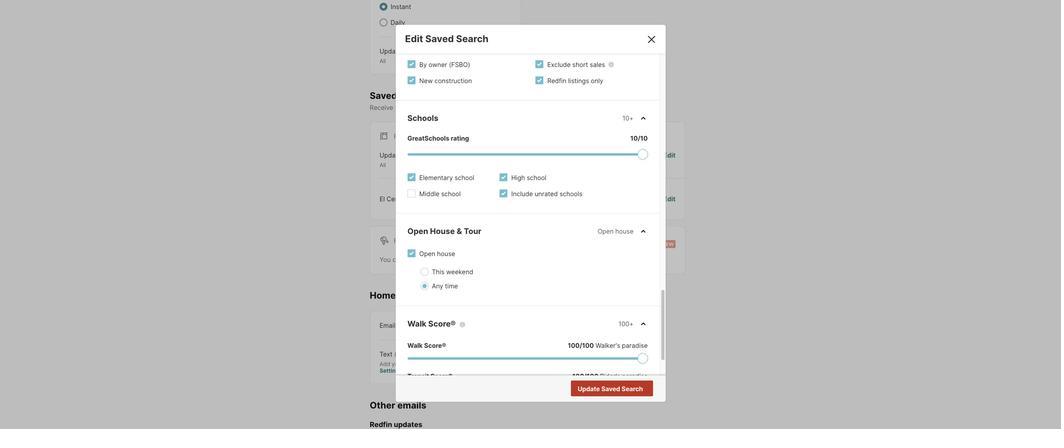 Task type: locate. For each thing, give the bounding box(es) containing it.
1 vertical spatial walk
[[408, 342, 423, 350]]

score® for transit
[[431, 373, 453, 381]]

1 horizontal spatial your
[[483, 104, 496, 112]]

100 /100 walker's paradise
[[568, 342, 648, 350]]

0 horizontal spatial search
[[456, 33, 489, 45]]

any time
[[432, 283, 458, 291]]

redfin down the other
[[370, 421, 392, 430]]

saved up this
[[426, 256, 445, 264]]

/100 left walker's
[[580, 342, 594, 350]]

school right high
[[527, 174, 547, 182]]

for sale
[[394, 133, 424, 141]]

schools
[[408, 114, 439, 123]]

your right on
[[483, 104, 496, 112]]

2 vertical spatial score®
[[431, 373, 453, 381]]

0 vertical spatial open house
[[598, 228, 634, 236]]

1 horizontal spatial open house
[[598, 228, 634, 236]]

score®
[[429, 320, 456, 329], [424, 342, 446, 350], [431, 373, 453, 381]]

1 update types all from the top
[[380, 47, 420, 64]]

open
[[408, 227, 428, 237], [598, 228, 614, 236], [420, 250, 436, 258]]

1 horizontal spatial house
[[616, 228, 634, 236]]

all down daily radio
[[380, 58, 386, 64]]

1 horizontal spatial redfin
[[548, 77, 567, 85]]

your inside saved searches receive timely notifications based on your preferred search filters.
[[483, 104, 496, 112]]

search up (fsbo) at the top
[[456, 33, 489, 45]]

1 all from the top
[[380, 58, 386, 64]]

weekend
[[447, 268, 473, 276]]

0 vertical spatial all
[[380, 58, 386, 64]]

2 update types all from the top
[[380, 152, 420, 169]]

number
[[423, 361, 443, 368]]

0 vertical spatial types
[[404, 47, 420, 55]]

update down 100 /100 rider's paradise
[[578, 386, 600, 394]]

100 /100 rider's paradise
[[573, 373, 648, 381]]

1 vertical spatial house
[[437, 250, 455, 258]]

1 vertical spatial searches
[[446, 256, 474, 264]]

exclude
[[548, 61, 571, 69]]

2 vertical spatial edit button
[[664, 195, 676, 204]]

update inside update saved search button
[[578, 386, 600, 394]]

100
[[568, 342, 580, 350], [573, 373, 585, 381]]

by
[[420, 61, 427, 69]]

your
[[483, 104, 496, 112], [392, 361, 404, 368]]

create
[[405, 256, 424, 264]]

listings
[[568, 77, 589, 85]]

for
[[524, 256, 532, 264]]

(sms)
[[394, 351, 413, 359]]

saved down rider's
[[602, 386, 621, 394]]

0 vertical spatial walk score®
[[408, 320, 456, 329]]

paradise up results
[[622, 373, 648, 381]]

0 vertical spatial 100
[[568, 342, 580, 350]]

el cerrito test 1
[[380, 195, 427, 203]]

0 horizontal spatial redfin
[[370, 421, 392, 430]]

Instant radio
[[380, 3, 388, 11]]

1 paradise from the top
[[622, 342, 648, 350]]

1 vertical spatial update types all
[[380, 152, 420, 169]]

0 vertical spatial searches
[[399, 90, 441, 101]]

1 vertical spatial /100
[[585, 373, 599, 381]]

0 vertical spatial /100
[[580, 342, 594, 350]]

you
[[380, 256, 391, 264]]

1 for from the top
[[394, 133, 407, 141]]

types up by
[[404, 47, 420, 55]]

types down for sale
[[404, 152, 420, 160]]

searches down new
[[399, 90, 441, 101]]

100 left rider's
[[573, 373, 585, 381]]

edit
[[405, 33, 423, 45], [500, 47, 512, 55], [664, 152, 676, 160], [664, 195, 676, 203]]

2 walk score® from the top
[[408, 342, 446, 350]]

0 vertical spatial your
[[483, 104, 496, 112]]

search right the no
[[622, 386, 643, 394]]

preferred
[[498, 104, 526, 112]]

cerrito
[[387, 195, 407, 203]]

for left sale on the left top
[[394, 133, 407, 141]]

update
[[380, 47, 402, 55], [380, 152, 402, 160], [578, 386, 600, 394]]

score® for walk
[[424, 342, 446, 350]]

middle
[[420, 190, 440, 198]]

home tours
[[370, 290, 422, 302]]

update down for sale
[[380, 152, 402, 160]]

1 vertical spatial for
[[394, 237, 407, 245]]

paradise
[[622, 342, 648, 350], [622, 373, 648, 381]]

None checkbox
[[486, 350, 512, 361]]

include unrated schools
[[512, 190, 583, 198]]

high school
[[512, 174, 547, 182]]

walker's
[[596, 342, 621, 350]]

1 vertical spatial update
[[380, 152, 402, 160]]

0 vertical spatial search
[[456, 33, 489, 45]]

1 vertical spatial types
[[404, 152, 420, 160]]

edit inside dialog
[[405, 33, 423, 45]]

emails
[[398, 401, 427, 412]]

new
[[420, 77, 433, 85]]

open house
[[598, 228, 634, 236], [420, 250, 455, 258]]

searches up weekend at the left bottom of the page
[[446, 256, 474, 264]]

edit saved search dialog
[[396, 8, 666, 430]]

while
[[476, 256, 491, 264]]

1 vertical spatial search
[[622, 386, 643, 394]]

for rent
[[394, 237, 425, 245]]

2 vertical spatial update
[[578, 386, 600, 394]]

walk score®
[[408, 320, 456, 329], [408, 342, 446, 350]]

1 vertical spatial edit button
[[664, 151, 676, 169]]

100+
[[619, 321, 634, 329]]

school for elementary school
[[455, 174, 475, 182]]

search inside button
[[622, 386, 643, 394]]

redfin for redfin listings only
[[548, 77, 567, 85]]

transit score®
[[408, 373, 453, 381]]

school right elementary
[[455, 174, 475, 182]]

0 vertical spatial paradise
[[622, 342, 648, 350]]

update types all down for sale
[[380, 152, 420, 169]]

walk score® up the number
[[408, 342, 446, 350]]

edit button
[[500, 47, 512, 65], [664, 151, 676, 169], [664, 195, 676, 204]]

0 vertical spatial redfin
[[548, 77, 567, 85]]

for left rent
[[394, 237, 407, 245]]

saved up receive
[[370, 90, 397, 101]]

owner
[[429, 61, 447, 69]]

update down daily radio
[[380, 47, 402, 55]]

0 vertical spatial house
[[616, 228, 634, 236]]

None range field
[[408, 150, 648, 160], [408, 354, 648, 365], [408, 150, 648, 160], [408, 354, 648, 365]]

1 vertical spatial 100
[[573, 373, 585, 381]]

1 vertical spatial score®
[[424, 342, 446, 350]]

100 left walker's
[[568, 342, 580, 350]]

sale
[[408, 133, 424, 141]]

/100 for rider's paradise
[[585, 373, 599, 381]]

house
[[430, 227, 455, 237]]

searches
[[399, 90, 441, 101], [446, 256, 474, 264]]

short
[[573, 61, 588, 69]]

score® up the number
[[424, 342, 446, 350]]

2 paradise from the top
[[622, 373, 648, 381]]

/100 left rider's
[[585, 373, 599, 381]]

all
[[380, 58, 386, 64], [380, 162, 386, 169]]

score® down in on the left bottom of page
[[431, 373, 453, 381]]

construction
[[435, 77, 472, 85]]

0 vertical spatial for
[[394, 133, 407, 141]]

/100 for walker's paradise
[[580, 342, 594, 350]]

1 horizontal spatial search
[[622, 386, 643, 394]]

2 for from the top
[[394, 237, 407, 245]]

0 vertical spatial score®
[[429, 320, 456, 329]]

walk up (sms)
[[408, 342, 423, 350]]

1 vertical spatial all
[[380, 162, 386, 169]]

school down elementary school
[[441, 190, 461, 198]]

house
[[616, 228, 634, 236], [437, 250, 455, 258]]

add your phone number in
[[380, 361, 451, 368]]

0 horizontal spatial open house
[[420, 250, 455, 258]]

your up .
[[392, 361, 404, 368]]

redfin down exclude
[[548, 77, 567, 85]]

update types all
[[380, 47, 420, 64], [380, 152, 420, 169]]

this weekend
[[432, 268, 473, 276]]

other emails
[[370, 401, 427, 412]]

/10
[[638, 135, 648, 143]]

0 vertical spatial walk
[[408, 320, 427, 329]]

walk right the email
[[408, 320, 427, 329]]

update types all down daily
[[380, 47, 420, 64]]

updates
[[394, 421, 423, 430]]

unrated
[[535, 190, 558, 198]]

types
[[404, 47, 420, 55], [404, 152, 420, 160]]

0 horizontal spatial your
[[392, 361, 404, 368]]

0 horizontal spatial searches
[[399, 90, 441, 101]]

school
[[455, 174, 475, 182], [527, 174, 547, 182], [441, 190, 461, 198]]

redfin inside edit saved search dialog
[[548, 77, 567, 85]]

0 vertical spatial edit button
[[500, 47, 512, 65]]

greatschools rating
[[408, 135, 469, 143]]

paradise down "100+"
[[622, 342, 648, 350]]

tour
[[464, 227, 482, 237]]

paradise for 100 /100 walker's paradise
[[622, 342, 648, 350]]

walk score® down the tours
[[408, 320, 456, 329]]

saved
[[426, 33, 454, 45], [370, 90, 397, 101], [426, 256, 445, 264], [602, 386, 621, 394]]

1 vertical spatial walk score®
[[408, 342, 446, 350]]

school for middle school
[[441, 190, 461, 198]]

for
[[394, 133, 407, 141], [394, 237, 407, 245]]

all up el
[[380, 162, 386, 169]]

score® down any time
[[429, 320, 456, 329]]

0 vertical spatial update types all
[[380, 47, 420, 64]]

1 vertical spatial paradise
[[622, 373, 648, 381]]

1 vertical spatial redfin
[[370, 421, 392, 430]]



Task type: vqa. For each thing, say whether or not it's contained in the screenshot.
'Additional'
no



Task type: describe. For each thing, give the bounding box(es) containing it.
new construction
[[420, 77, 472, 85]]

1 horizontal spatial searches
[[446, 256, 474, 264]]

saved inside update saved search button
[[602, 386, 621, 394]]

filters.
[[549, 104, 568, 112]]

in
[[445, 361, 449, 368]]

account settings
[[380, 361, 474, 375]]

middle school
[[420, 190, 461, 198]]

paradise for 100 /100 rider's paradise
[[622, 373, 648, 381]]

1 walk from the top
[[408, 320, 427, 329]]

0 horizontal spatial house
[[437, 250, 455, 258]]

for for for rent
[[394, 237, 407, 245]]

open house & tour
[[408, 227, 482, 237]]

searches inside saved searches receive timely notifications based on your preferred search filters.
[[399, 90, 441, 101]]

&
[[457, 227, 462, 237]]

2 walk from the top
[[408, 342, 423, 350]]

saved inside saved searches receive timely notifications based on your preferred search filters.
[[370, 90, 397, 101]]

can
[[393, 256, 404, 264]]

test
[[409, 195, 422, 203]]

schools
[[560, 190, 583, 198]]

1 types from the top
[[404, 47, 420, 55]]

results
[[622, 386, 643, 394]]

sales
[[590, 61, 606, 69]]

no
[[612, 386, 620, 394]]

10+
[[623, 115, 634, 122]]

timely
[[395, 104, 413, 112]]

any
[[432, 283, 444, 291]]

2 all from the top
[[380, 162, 386, 169]]

10
[[631, 135, 638, 143]]

0 vertical spatial update
[[380, 47, 402, 55]]

100 for 100 /100 rider's paradise
[[573, 373, 585, 381]]

saved searches receive timely notifications based on your preferred search filters.
[[370, 90, 568, 112]]

search
[[527, 104, 547, 112]]

Daily radio
[[380, 19, 388, 26]]

other
[[370, 401, 395, 412]]

tours
[[398, 290, 422, 302]]

searching
[[493, 256, 522, 264]]

.
[[403, 368, 404, 375]]

only
[[591, 77, 604, 85]]

on
[[474, 104, 481, 112]]

this
[[432, 268, 445, 276]]

add
[[380, 361, 390, 368]]

search for edit saved search
[[456, 33, 489, 45]]

rating
[[451, 135, 469, 143]]

1 walk score® from the top
[[408, 320, 456, 329]]

update saved search
[[578, 386, 643, 394]]

redfin listings only
[[548, 77, 604, 85]]

el
[[380, 195, 385, 203]]

edit saved search
[[405, 33, 489, 45]]

saved up owner
[[426, 33, 454, 45]]

update saved search button
[[571, 382, 653, 397]]

edit saved search element
[[405, 33, 637, 45]]

search for update saved search
[[622, 386, 643, 394]]

elementary
[[420, 174, 453, 182]]

you can create saved searches while searching for
[[380, 256, 534, 264]]

based
[[453, 104, 472, 112]]

redfin for redfin updates
[[370, 421, 392, 430]]

phone
[[405, 361, 421, 368]]

instant
[[391, 3, 411, 11]]

redfin updates
[[370, 421, 423, 430]]

high
[[512, 174, 525, 182]]

rent
[[408, 237, 425, 245]]

10 /10
[[631, 135, 648, 143]]

greatschools
[[408, 135, 450, 143]]

text
[[380, 351, 393, 359]]

account settings link
[[380, 361, 474, 375]]

for for for sale
[[394, 133, 407, 141]]

school for high school
[[527, 174, 547, 182]]

exclude short sales
[[548, 61, 606, 69]]

1
[[424, 195, 427, 203]]

elementary school
[[420, 174, 475, 182]]

home
[[370, 290, 396, 302]]

1 vertical spatial open house
[[420, 250, 455, 258]]

transit
[[408, 373, 429, 381]]

1 vertical spatial your
[[392, 361, 404, 368]]

no results button
[[602, 382, 652, 398]]

no results
[[612, 386, 643, 394]]

include
[[512, 190, 533, 198]]

settings
[[380, 368, 403, 375]]

100 for 100 /100 walker's paradise
[[568, 342, 580, 350]]

account
[[451, 361, 474, 368]]

daily
[[391, 19, 406, 26]]

receive
[[370, 104, 393, 112]]

2 types from the top
[[404, 152, 420, 160]]

(fsbo)
[[449, 61, 470, 69]]

time
[[445, 283, 458, 291]]

notifications
[[415, 104, 452, 112]]

rider's
[[600, 373, 621, 381]]

text (sms)
[[380, 351, 413, 359]]

email
[[380, 322, 396, 330]]



